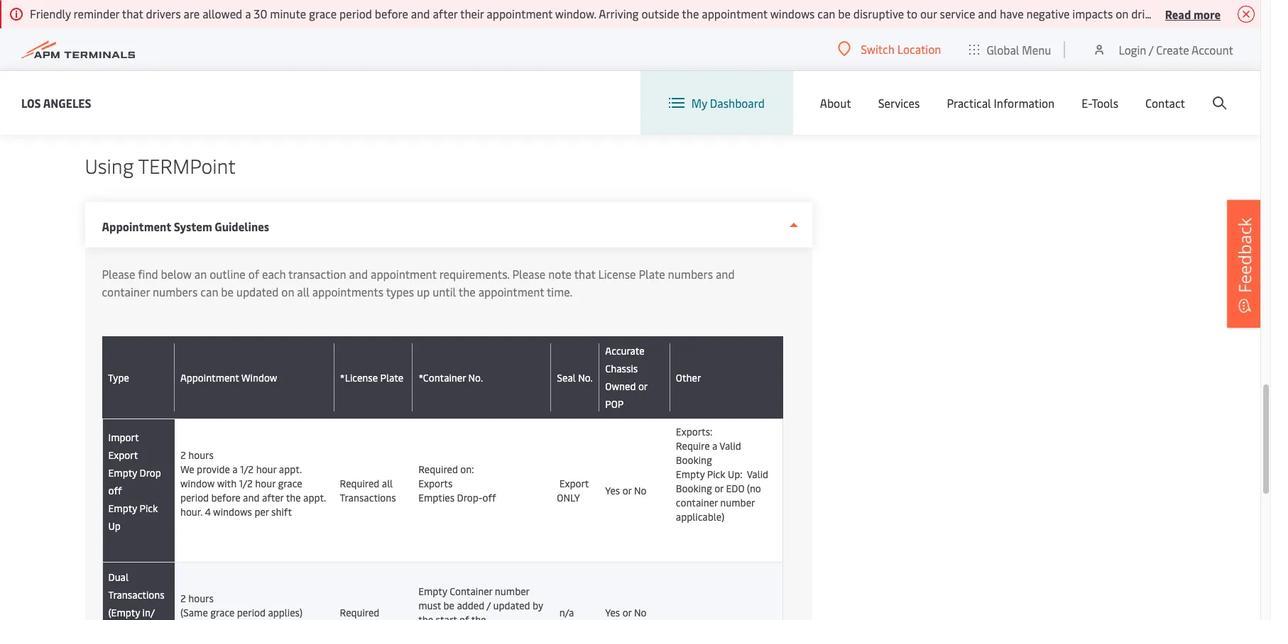 Task type: vqa. For each thing, say whether or not it's contained in the screenshot.
Due care has been taken to ensure container and vessel information is as accurate as possible. APM Terminals does not however assume any liability for the correctness or completeness of the information provided.
no



Task type: locate. For each thing, give the bounding box(es) containing it.
2 for 2 hours we provide a 1/2 hour appt. window with 1/2 hour grace period before and after the appt. hour. 4 windows per shift
[[180, 449, 186, 462]]

empty up "up"
[[108, 502, 137, 516]]

valid right "require"
[[720, 440, 741, 453]]

system
[[174, 219, 212, 234]]

before inside 2 hours we provide a 1/2 hour appt. window with 1/2 hour grace period before and after the appt. hour. 4 windows per shift
[[211, 491, 241, 505]]

2 up (same
[[180, 592, 186, 606]]

appt. up shift
[[279, 463, 302, 476]]

can left disruptive
[[818, 6, 836, 21]]

of left 'each'
[[248, 266, 259, 282]]

1 vertical spatial yes
[[605, 606, 620, 620]]

or left edo
[[715, 482, 724, 496]]

can
[[818, 6, 836, 21], [201, 284, 218, 300]]

all down the transaction
[[297, 284, 310, 300]]

1 vertical spatial booking
[[676, 482, 712, 496]]

0 horizontal spatial grace
[[210, 606, 235, 620]]

the inside 2 hours we provide a 1/2 hour appt. window with 1/2 hour grace period before and after the appt. hour. 4 windows per shift
[[286, 491, 301, 505]]

0 vertical spatial numbers
[[668, 266, 713, 282]]

1 horizontal spatial after
[[433, 6, 458, 21]]

that
[[122, 6, 143, 21], [574, 266, 596, 282]]

numbers
[[668, 266, 713, 282], [153, 284, 198, 300]]

shift
[[271, 505, 292, 519]]

1 horizontal spatial can
[[818, 6, 836, 21]]

1 hours from the top
[[188, 449, 214, 462]]

a right "require"
[[712, 440, 718, 453]]

yes or no for n/a
[[605, 606, 647, 620]]

period
[[340, 6, 372, 21], [180, 491, 209, 505], [237, 606, 266, 620]]

that right reminder
[[122, 6, 143, 21]]

hour
[[256, 463, 277, 476], [255, 477, 276, 490]]

plate
[[639, 266, 665, 282], [380, 371, 404, 385]]

1 vertical spatial transactions
[[108, 589, 165, 602]]

appointment inside dropdown button
[[102, 219, 171, 234]]

appt. left required all transactions
[[303, 491, 326, 505]]

on down 'each'
[[282, 284, 294, 300]]

0 horizontal spatial no.
[[468, 371, 483, 385]]

who
[[1169, 6, 1191, 21]]

1 yes from the top
[[605, 484, 620, 498]]

more
[[1194, 6, 1221, 22]]

a up with
[[232, 463, 238, 476]]

1 horizontal spatial period
[[237, 606, 266, 620]]

1 horizontal spatial valid
[[747, 468, 769, 482]]

1 vertical spatial hours
[[188, 592, 214, 606]]

on
[[1116, 6, 1129, 21], [1225, 6, 1238, 21], [282, 284, 294, 300]]

0 vertical spatial pick
[[707, 468, 726, 482]]

2 inside 2 hours we provide a 1/2 hour appt. window with 1/2 hour grace period before and after the appt. hour. 4 windows per shift
[[180, 449, 186, 462]]

number right container
[[495, 585, 529, 598]]

the up shift
[[286, 491, 301, 505]]

*license
[[340, 371, 378, 385]]

below
[[161, 266, 192, 282]]

transaction
[[288, 266, 346, 282]]

2 no from the top
[[634, 606, 647, 620]]

import export empty drop off empty pick up
[[108, 431, 161, 533]]

container inside please find below an outline of each transaction and appointment requirements. please note that license plate numbers and container numbers can be updated on all appointments types up until the appointment time.
[[102, 284, 150, 300]]

period right minute
[[340, 6, 372, 21]]

after
[[433, 6, 458, 21], [262, 491, 284, 505]]

1 vertical spatial numbers
[[153, 284, 198, 300]]

updated down 'each'
[[236, 284, 279, 300]]

1 vertical spatial export
[[559, 477, 589, 490]]

appointment left window
[[180, 371, 239, 385]]

los
[[21, 95, 41, 110]]

0 horizontal spatial period
[[180, 491, 209, 505]]

0 vertical spatial before
[[375, 6, 408, 21]]

1 horizontal spatial drivers
[[1132, 6, 1166, 21]]

yes for n/a
[[605, 606, 620, 620]]

booking up the applicable)
[[676, 482, 712, 496]]

1 no. from the left
[[468, 371, 483, 385]]

no for n/a
[[634, 606, 647, 620]]

no for export only
[[634, 484, 647, 498]]

/ inside "empty container number must be added / updated by the start of t"
[[487, 599, 491, 613]]

1/2 right 'provide'
[[240, 463, 254, 476]]

all
[[297, 284, 310, 300], [382, 477, 393, 490]]

0 horizontal spatial container
[[102, 284, 150, 300]]

0 vertical spatial all
[[297, 284, 310, 300]]

0 horizontal spatial number
[[495, 585, 529, 598]]

pick down drop on the bottom
[[140, 502, 158, 516]]

number down edo
[[720, 496, 755, 510]]

time.
[[1241, 6, 1266, 21], [547, 284, 572, 300]]

2 vertical spatial a
[[232, 463, 238, 476]]

0 vertical spatial hours
[[188, 449, 214, 462]]

feedback button
[[1227, 200, 1263, 328]]

plate inside please find below an outline of each transaction and appointment requirements. please note that license plate numbers and container numbers can be updated on all appointments types up until the appointment time.
[[639, 266, 665, 282]]

2 2 from the top
[[180, 592, 186, 606]]

close alert image
[[1238, 6, 1255, 23]]

1 vertical spatial that
[[574, 266, 596, 282]]

time. left d on the top
[[1241, 6, 1266, 21]]

of
[[248, 266, 259, 282], [460, 613, 469, 621]]

1 vertical spatial period
[[180, 491, 209, 505]]

on right 'impacts'
[[1116, 6, 1129, 21]]

period left applies)
[[237, 606, 266, 620]]

up
[[417, 284, 430, 300]]

the inside please find below an outline of each transaction and appointment requirements. please note that license plate numbers and container numbers can be updated on all appointments types up until the appointment time.
[[459, 284, 476, 300]]

hours inside 2 hours we provide a 1/2 hour appt. window with 1/2 hour grace period before and after the appt. hour. 4 windows per shift
[[188, 449, 214, 462]]

1 booking from the top
[[676, 454, 712, 467]]

required inside required all transactions
[[340, 477, 380, 490]]

accurate chassis owned or pop
[[605, 344, 648, 411]]

appointment
[[487, 6, 553, 21], [702, 6, 768, 21], [371, 266, 437, 282], [478, 284, 544, 300]]

0 vertical spatial yes
[[605, 484, 620, 498]]

switch location button
[[838, 41, 941, 57]]

period inside 2 hours we provide a 1/2 hour appt. window with 1/2 hour grace period before and after the appt. hour. 4 windows per shift
[[180, 491, 209, 505]]

off inside required on: exports empties drop-off
[[483, 491, 496, 505]]

a
[[245, 6, 251, 21], [712, 440, 718, 453], [232, 463, 238, 476]]

empty left drop on the bottom
[[108, 467, 137, 480]]

1 horizontal spatial container
[[676, 496, 718, 510]]

booking down "require"
[[676, 454, 712, 467]]

1 horizontal spatial please
[[512, 266, 546, 282]]

0 vertical spatial booking
[[676, 454, 712, 467]]

0 vertical spatial required
[[418, 463, 458, 476]]

0 horizontal spatial all
[[297, 284, 310, 300]]

2 vertical spatial period
[[237, 606, 266, 620]]

export inside export only
[[559, 477, 589, 490]]

1 vertical spatial be
[[221, 284, 234, 300]]

0 vertical spatial transactions
[[340, 491, 396, 505]]

or right owned
[[638, 380, 648, 393]]

to
[[907, 6, 918, 21]]

be inside please find below an outline of each transaction and appointment requirements. please note that license plate numbers and container numbers can be updated on all appointments types up until the appointment time.
[[221, 284, 234, 300]]

1 vertical spatial required
[[340, 477, 380, 490]]

global menu button
[[956, 28, 1066, 71]]

1 vertical spatial container
[[676, 496, 718, 510]]

e-
[[1082, 95, 1092, 111]]

1 vertical spatial no
[[634, 606, 647, 620]]

2 vertical spatial grace
[[210, 606, 235, 620]]

grace right minute
[[309, 6, 337, 21]]

1 vertical spatial valid
[[747, 468, 769, 482]]

1 horizontal spatial updated
[[493, 599, 530, 613]]

export down import
[[108, 449, 138, 462]]

provide
[[197, 463, 230, 476]]

2 horizontal spatial a
[[712, 440, 718, 453]]

0 horizontal spatial on
[[282, 284, 294, 300]]

valid up (no
[[747, 468, 769, 482]]

1 horizontal spatial plate
[[639, 266, 665, 282]]

2 horizontal spatial period
[[340, 6, 372, 21]]

a left 30
[[245, 6, 251, 21]]

required inside required on: exports empties drop-off
[[418, 463, 458, 476]]

no. for *container no.
[[468, 371, 483, 385]]

exports
[[418, 477, 453, 490]]

1 horizontal spatial windows
[[770, 6, 815, 21]]

/
[[1149, 42, 1154, 57], [487, 599, 491, 613]]

1 vertical spatial updated
[[493, 599, 530, 613]]

read
[[1165, 6, 1191, 22]]

period down window
[[180, 491, 209, 505]]

1 horizontal spatial off
[[483, 491, 496, 505]]

pick inside exports: require a valid booking empty pick up:  valid booking or edo (no container number applicable)
[[707, 468, 726, 482]]

2 vertical spatial required
[[340, 606, 380, 620]]

container down find
[[102, 284, 150, 300]]

/ right added
[[487, 599, 491, 613]]

1 horizontal spatial number
[[720, 496, 755, 510]]

0 horizontal spatial /
[[487, 599, 491, 613]]

switch
[[861, 41, 895, 57]]

plate right *license on the bottom left of page
[[380, 371, 404, 385]]

yes right export only
[[605, 484, 620, 498]]

1 horizontal spatial that
[[574, 266, 596, 282]]

the
[[682, 6, 699, 21], [459, 284, 476, 300], [286, 491, 301, 505], [418, 613, 433, 621]]

1 vertical spatial after
[[262, 491, 284, 505]]

guidelines
[[215, 219, 269, 234]]

please left find
[[102, 266, 135, 282]]

we
[[180, 463, 194, 476]]

be down the outline
[[221, 284, 234, 300]]

0 vertical spatial time.
[[1241, 6, 1266, 21]]

appointment for appointment system guidelines
[[102, 219, 171, 234]]

1 horizontal spatial time.
[[1241, 6, 1266, 21]]

yes or no right export only
[[605, 484, 647, 498]]

yes right n/a
[[605, 606, 620, 620]]

only
[[557, 491, 580, 505]]

4
[[205, 505, 211, 519]]

2 vertical spatial be
[[444, 599, 455, 613]]

1 vertical spatial plate
[[380, 371, 404, 385]]

2 yes or no from the top
[[605, 606, 647, 620]]

appointment up find
[[102, 219, 171, 234]]

valid
[[720, 440, 741, 453], [747, 468, 769, 482]]

plate right license
[[639, 266, 665, 282]]

pick down "require"
[[707, 468, 726, 482]]

that right note
[[574, 266, 596, 282]]

no. right seal
[[578, 371, 593, 385]]

chassis
[[605, 362, 638, 376]]

1 vertical spatial hour
[[255, 477, 276, 490]]

no. right *container
[[468, 371, 483, 385]]

off right empties
[[483, 491, 496, 505]]

1 horizontal spatial appointment
[[180, 371, 239, 385]]

grace right (same
[[210, 606, 235, 620]]

hours inside 2 hours (same grace period applies)
[[188, 592, 214, 606]]

hours up (same
[[188, 592, 214, 606]]

(empty
[[108, 607, 140, 620]]

can down 'an'
[[201, 284, 218, 300]]

0 vertical spatial export
[[108, 449, 138, 462]]

1 vertical spatial of
[[460, 613, 469, 621]]

pick inside import export empty drop off empty pick up
[[140, 502, 158, 516]]

1/2 right with
[[239, 477, 253, 490]]

yes or no right n/a
[[605, 606, 647, 620]]

exports: require a valid booking empty pick up:  valid booking or edo (no container number applicable)
[[676, 425, 769, 524]]

can inside please find below an outline of each transaction and appointment requirements. please note that license plate numbers and container numbers can be updated on all appointments types up until the appointment time.
[[201, 284, 218, 300]]

be up start
[[444, 599, 455, 613]]

time. down note
[[547, 284, 572, 300]]

drivers left are
[[146, 6, 181, 21]]

export up only
[[559, 477, 589, 490]]

/ right login
[[1149, 42, 1154, 57]]

all left exports
[[382, 477, 393, 490]]

off up "up"
[[108, 484, 122, 498]]

of down added
[[460, 613, 469, 621]]

transactions up (empty
[[108, 589, 165, 602]]

0 horizontal spatial can
[[201, 284, 218, 300]]

0 vertical spatial updated
[[236, 284, 279, 300]]

number inside exports: require a valid booking empty pick up:  valid booking or edo (no container number applicable)
[[720, 496, 755, 510]]

2 no. from the left
[[578, 371, 593, 385]]

2 inside 2 hours (same grace period applies)
[[180, 592, 186, 606]]

dual transactions (empty in/
[[108, 571, 165, 620]]

hour.
[[180, 505, 202, 519]]

or inside exports: require a valid booking empty pick up:  valid booking or edo (no container number applicable)
[[715, 482, 724, 496]]

empty up must
[[418, 585, 447, 598]]

export inside import export empty drop off empty pick up
[[108, 449, 138, 462]]

transactions left empties
[[340, 491, 396, 505]]

up
[[108, 520, 121, 533]]

0 vertical spatial 2
[[180, 449, 186, 462]]

be left disruptive
[[838, 6, 851, 21]]

the down must
[[418, 613, 433, 621]]

license
[[598, 266, 636, 282]]

0 horizontal spatial a
[[232, 463, 238, 476]]

1 vertical spatial grace
[[278, 477, 302, 490]]

0 horizontal spatial after
[[262, 491, 284, 505]]

1 no from the top
[[634, 484, 647, 498]]

0 horizontal spatial windows
[[213, 505, 252, 519]]

an
[[195, 266, 207, 282]]

login / create account link
[[1093, 28, 1234, 70]]

2 up we
[[180, 449, 186, 462]]

2 hours from the top
[[188, 592, 214, 606]]

0 horizontal spatial updated
[[236, 284, 279, 300]]

hours up 'provide'
[[188, 449, 214, 462]]

time. inside please find below an outline of each transaction and appointment requirements. please note that license plate numbers and container numbers can be updated on all appointments types up until the appointment time.
[[547, 284, 572, 300]]

0 vertical spatial of
[[248, 266, 259, 282]]

1 vertical spatial yes or no
[[605, 606, 647, 620]]

pick
[[707, 468, 726, 482], [140, 502, 158, 516]]

grace up shift
[[278, 477, 302, 490]]

empty down "require"
[[676, 468, 705, 482]]

be
[[838, 6, 851, 21], [221, 284, 234, 300], [444, 599, 455, 613]]

0 vertical spatial windows
[[770, 6, 815, 21]]

drivers left who
[[1132, 6, 1166, 21]]

allowed
[[203, 6, 242, 21]]

1 vertical spatial all
[[382, 477, 393, 490]]

1 vertical spatial a
[[712, 440, 718, 453]]

each
[[262, 266, 286, 282]]

2 horizontal spatial be
[[838, 6, 851, 21]]

windows inside 2 hours we provide a 1/2 hour appt. window with 1/2 hour grace period before and after the appt. hour. 4 windows per shift
[[213, 505, 252, 519]]

1 vertical spatial before
[[211, 491, 241, 505]]

or right export only
[[623, 484, 632, 498]]

angeles
[[43, 95, 91, 110]]

0 vertical spatial can
[[818, 6, 836, 21]]

0 vertical spatial number
[[720, 496, 755, 510]]

services button
[[878, 71, 920, 135]]

1 yes or no from the top
[[605, 484, 647, 498]]

0 horizontal spatial please
[[102, 266, 135, 282]]

container up the applicable)
[[676, 496, 718, 510]]

hours
[[188, 449, 214, 462], [188, 592, 214, 606]]

2
[[180, 449, 186, 462], [180, 592, 186, 606]]

0 horizontal spatial appt.
[[279, 463, 302, 476]]

2 booking from the top
[[676, 482, 712, 496]]

practical information
[[947, 95, 1055, 111]]

2 drivers from the left
[[1132, 6, 1166, 21]]

0 horizontal spatial be
[[221, 284, 234, 300]]

drop-
[[457, 491, 483, 505]]

and
[[411, 6, 430, 21], [978, 6, 997, 21], [349, 266, 368, 282], [716, 266, 735, 282], [243, 491, 260, 505]]

import
[[108, 431, 139, 445]]

0 horizontal spatial time.
[[547, 284, 572, 300]]

with
[[217, 477, 237, 490]]

0 horizontal spatial appointment
[[102, 219, 171, 234]]

1 drivers from the left
[[146, 6, 181, 21]]

0 vertical spatial plate
[[639, 266, 665, 282]]

yes for export only
[[605, 484, 620, 498]]

the down requirements.
[[459, 284, 476, 300]]

contact button
[[1146, 71, 1185, 135]]

read more button
[[1165, 5, 1221, 23]]

2 horizontal spatial on
[[1225, 6, 1238, 21]]

*container
[[418, 371, 466, 385]]

global
[[987, 42, 1020, 57]]

empty inside exports: require a valid booking empty pick up:  valid booking or edo (no container number applicable)
[[676, 468, 705, 482]]

disruptive
[[854, 6, 904, 21]]

1 vertical spatial windows
[[213, 505, 252, 519]]

friendly reminder that drivers are allowed a 30 minute grace period before and after their appointment window. arriving outside the appointment windows can be disruptive to our service and have negative impacts on drivers who arrive on time. d
[[30, 6, 1271, 21]]

0 vertical spatial container
[[102, 284, 150, 300]]

1 horizontal spatial a
[[245, 6, 251, 21]]

0 horizontal spatial export
[[108, 449, 138, 462]]

0 horizontal spatial of
[[248, 266, 259, 282]]

empty container number must be added / updated by the start of t
[[418, 585, 543, 621]]

2 yes from the top
[[605, 606, 620, 620]]

on right the arrive
[[1225, 6, 1238, 21]]

after up shift
[[262, 491, 284, 505]]

yes or no
[[605, 484, 647, 498], [605, 606, 647, 620]]

1 2 from the top
[[180, 449, 186, 462]]

after left their
[[433, 6, 458, 21]]

1 horizontal spatial numbers
[[668, 266, 713, 282]]

please left note
[[512, 266, 546, 282]]

exports:
[[676, 425, 713, 439]]

hours for (same
[[188, 592, 214, 606]]

no. for seal no.
[[578, 371, 593, 385]]

be inside "empty container number must be added / updated by the start of t"
[[444, 599, 455, 613]]

0 vertical spatial appointment
[[102, 219, 171, 234]]

location
[[898, 41, 941, 57]]

1 vertical spatial time.
[[547, 284, 572, 300]]

0 horizontal spatial drivers
[[146, 6, 181, 21]]

termpoint
[[138, 152, 236, 179]]

create
[[1157, 42, 1189, 57]]

updated left the by
[[493, 599, 530, 613]]

windows for appointment
[[770, 6, 815, 21]]

updated inside please find below an outline of each transaction and appointment requirements. please note that license plate numbers and container numbers can be updated on all appointments types up until the appointment time.
[[236, 284, 279, 300]]

1 vertical spatial can
[[201, 284, 218, 300]]



Task type: describe. For each thing, give the bounding box(es) containing it.
applies)
[[268, 606, 303, 620]]

1 horizontal spatial transactions
[[340, 491, 396, 505]]

owned
[[605, 380, 636, 393]]

must
[[418, 599, 441, 613]]

appointment system guidelines
[[102, 219, 269, 234]]

container
[[450, 585, 493, 598]]

global menu
[[987, 42, 1052, 57]]

information
[[994, 95, 1055, 111]]

export only
[[557, 477, 589, 505]]

my dashboard button
[[669, 71, 765, 135]]

required for transactions
[[340, 477, 380, 490]]

or inside accurate chassis owned or pop
[[638, 380, 648, 393]]

requirements.
[[439, 266, 510, 282]]

the inside "empty container number must be added / updated by the start of t"
[[418, 613, 433, 621]]

arriving
[[599, 6, 639, 21]]

off inside import export empty drop off empty pick up
[[108, 484, 122, 498]]

tools
[[1092, 95, 1119, 111]]

type
[[108, 371, 129, 385]]

updated inside "empty container number must be added / updated by the start of t"
[[493, 599, 530, 613]]

2 for 2 hours (same grace period applies)
[[180, 592, 186, 606]]

about
[[820, 95, 851, 111]]

d
[[1269, 6, 1271, 21]]

window
[[180, 477, 215, 490]]

0 vertical spatial that
[[122, 6, 143, 21]]

grace inside 2 hours we provide a 1/2 hour appt. window with 1/2 hour grace period before and after the appt. hour. 4 windows per shift
[[278, 477, 302, 490]]

seal
[[557, 371, 576, 385]]

0 vertical spatial 1/2
[[240, 463, 254, 476]]

all inside please find below an outline of each transaction and appointment requirements. please note that license plate numbers and container numbers can be updated on all appointments types up until the appointment time.
[[297, 284, 310, 300]]

pick for off
[[140, 502, 158, 516]]

1 please from the left
[[102, 266, 135, 282]]

1 vertical spatial 1/2
[[239, 477, 253, 490]]

contact
[[1146, 95, 1185, 111]]

reminder
[[74, 6, 119, 21]]

minute
[[270, 6, 306, 21]]

edo
[[726, 482, 745, 496]]

friendly
[[30, 6, 71, 21]]

per
[[255, 505, 269, 519]]

empty inside "empty container number must be added / updated by the start of t"
[[418, 585, 447, 598]]

n/a
[[557, 606, 574, 620]]

a inside 2 hours we provide a 1/2 hour appt. window with 1/2 hour grace period before and after the appt. hour. 4 windows per shift
[[232, 463, 238, 476]]

practical
[[947, 95, 991, 111]]

all inside required all transactions
[[382, 477, 393, 490]]

login / create account
[[1119, 42, 1234, 57]]

on:
[[461, 463, 474, 476]]

types
[[386, 284, 414, 300]]

after inside 2 hours we provide a 1/2 hour appt. window with 1/2 hour grace period before and after the appt. hour. 4 windows per shift
[[262, 491, 284, 505]]

los angeles
[[21, 95, 91, 110]]

drop
[[140, 467, 161, 480]]

appointment for appointment window
[[180, 371, 239, 385]]

*container no.
[[418, 371, 483, 385]]

pop
[[605, 398, 624, 411]]

required on: exports empties drop-off
[[418, 463, 498, 505]]

0 vertical spatial valid
[[720, 440, 741, 453]]

services
[[878, 95, 920, 111]]

appointment system guidelines button
[[85, 202, 812, 248]]

start
[[436, 613, 457, 621]]

their
[[460, 6, 484, 21]]

2 please from the left
[[512, 266, 546, 282]]

container inside exports: require a valid booking empty pick up:  valid booking or edo (no container number applicable)
[[676, 496, 718, 510]]

appointment system guidelines element
[[85, 248, 812, 621]]

are
[[184, 6, 200, 21]]

login
[[1119, 42, 1147, 57]]

30
[[254, 6, 267, 21]]

1 horizontal spatial before
[[375, 6, 408, 21]]

grace inside 2 hours (same grace period applies)
[[210, 606, 235, 620]]

0 vertical spatial period
[[340, 6, 372, 21]]

(same
[[180, 606, 208, 620]]

*license plate
[[340, 371, 404, 385]]

a inside exports: require a valid booking empty pick up:  valid booking or edo (no container number applicable)
[[712, 440, 718, 453]]

accurate
[[605, 344, 645, 358]]

1 horizontal spatial /
[[1149, 42, 1154, 57]]

0 vertical spatial a
[[245, 6, 251, 21]]

our
[[920, 6, 937, 21]]

seal no.
[[557, 371, 593, 385]]

required for exports
[[418, 463, 458, 476]]

and inside 2 hours we provide a 1/2 hour appt. window with 1/2 hour grace period before and after the appt. hour. 4 windows per shift
[[243, 491, 260, 505]]

0 horizontal spatial numbers
[[153, 284, 198, 300]]

(no
[[747, 482, 761, 496]]

windows for 4
[[213, 505, 252, 519]]

0 horizontal spatial plate
[[380, 371, 404, 385]]

pick for booking
[[707, 468, 726, 482]]

number inside "empty container number must be added / updated by the start of t"
[[495, 585, 529, 598]]

read more
[[1165, 6, 1221, 22]]

find
[[138, 266, 158, 282]]

or right n/a
[[623, 606, 632, 620]]

of inside please find below an outline of each transaction and appointment requirements. please note that license plate numbers and container numbers can be updated on all appointments types up until the appointment time.
[[248, 266, 259, 282]]

1 horizontal spatial on
[[1116, 6, 1129, 21]]

appointment window
[[180, 371, 277, 385]]

account
[[1192, 42, 1234, 57]]

note
[[548, 266, 572, 282]]

hours for we
[[188, 449, 214, 462]]

impacts
[[1073, 6, 1113, 21]]

0 vertical spatial hour
[[256, 463, 277, 476]]

other
[[676, 371, 701, 385]]

service
[[940, 6, 976, 21]]

menu
[[1022, 42, 1052, 57]]

window.
[[555, 6, 597, 21]]

that inside please find below an outline of each transaction and appointment requirements. please note that license plate numbers and container numbers can be updated on all appointments types up until the appointment time.
[[574, 266, 596, 282]]

0 vertical spatial grace
[[309, 6, 337, 21]]

using termpoint
[[85, 152, 236, 179]]

negative
[[1027, 6, 1070, 21]]

added
[[457, 599, 485, 613]]

2 hours (same grace period applies)
[[180, 592, 303, 620]]

outside
[[642, 6, 680, 21]]

applicable)
[[676, 511, 725, 524]]

about button
[[820, 71, 851, 135]]

the right outside
[[682, 6, 699, 21]]

period inside 2 hours (same grace period applies)
[[237, 606, 266, 620]]

my
[[692, 95, 707, 111]]

please find below an outline of each transaction and appointment requirements. please note that license plate numbers and container numbers can be updated on all appointments types up until the appointment time.
[[102, 266, 735, 300]]

0 vertical spatial appt.
[[279, 463, 302, 476]]

have
[[1000, 6, 1024, 21]]

on inside please find below an outline of each transaction and appointment requirements. please note that license plate numbers and container numbers can be updated on all appointments types up until the appointment time.
[[282, 284, 294, 300]]

0 vertical spatial after
[[433, 6, 458, 21]]

dual
[[108, 571, 129, 585]]

required all transactions
[[340, 477, 396, 505]]

of inside "empty container number must be added / updated by the start of t"
[[460, 613, 469, 621]]

appointments
[[312, 284, 384, 300]]

using
[[85, 152, 134, 179]]

1 horizontal spatial appt.
[[303, 491, 326, 505]]

arrive
[[1193, 6, 1222, 21]]

yes or no for export only
[[605, 484, 647, 498]]



